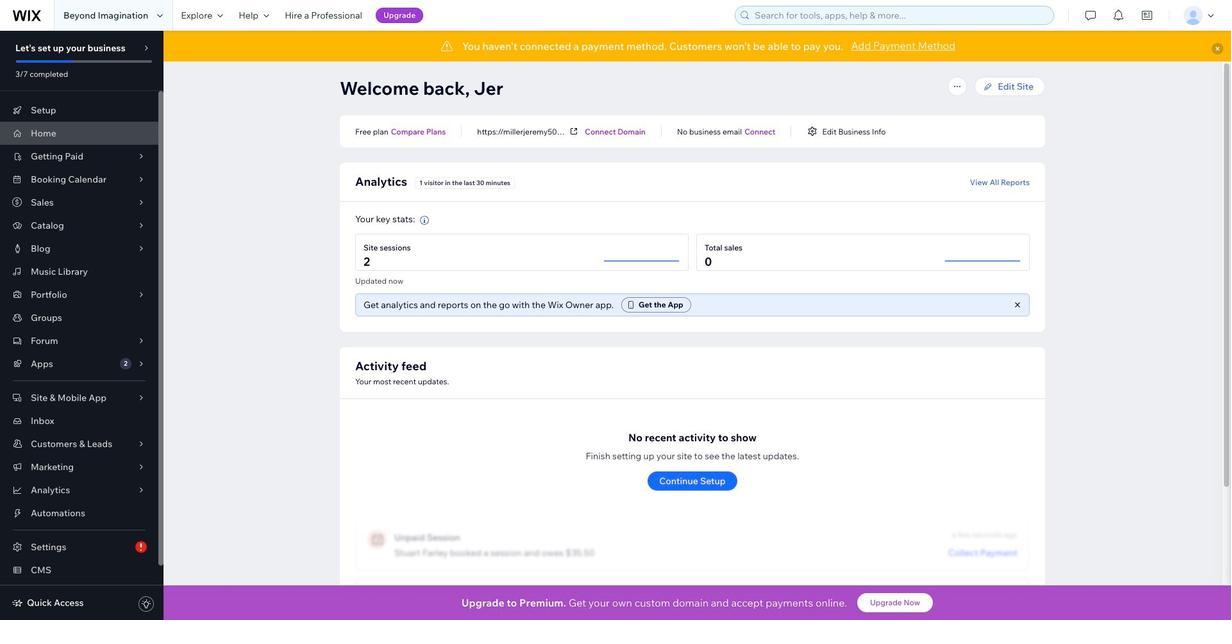 Task type: vqa. For each thing, say whether or not it's contained in the screenshot.
the top catchy
no



Task type: describe. For each thing, give the bounding box(es) containing it.
Search for tools, apps, help & more... field
[[751, 6, 1050, 24]]



Task type: locate. For each thing, give the bounding box(es) containing it.
alert
[[164, 31, 1231, 62]]

sidebar element
[[0, 31, 164, 621]]



